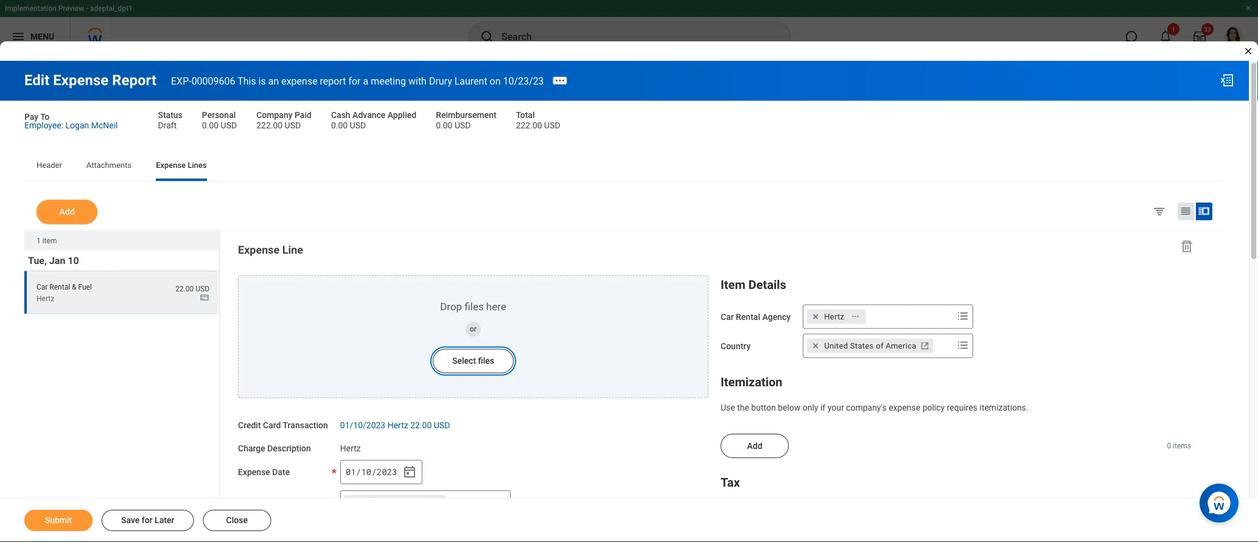 Task type: vqa. For each thing, say whether or not it's contained in the screenshot.


Task type: locate. For each thing, give the bounding box(es) containing it.
add down button
[[748, 441, 763, 451]]

22.00 inside item list list box
[[176, 285, 194, 293]]

expense left lines
[[156, 161, 186, 170]]

reimbursement
[[436, 110, 497, 120]]

prompts image
[[493, 495, 508, 510]]

2 prompts image from the top
[[956, 338, 971, 353]]

report
[[112, 72, 157, 89]]

expense down charge
[[238, 468, 270, 478]]

1 prompts image from the top
[[956, 309, 971, 324]]

description
[[268, 444, 311, 454]]

1 horizontal spatial x small image
[[810, 311, 822, 323]]

files
[[478, 356, 495, 366]]

card
[[263, 420, 281, 430]]

& for car rental & fuel hertz
[[72, 283, 76, 292]]

1 horizontal spatial item
[[721, 278, 746, 292]]

0 vertical spatial add button
[[37, 200, 97, 224]]

0 vertical spatial prompts image
[[956, 309, 971, 324]]

united states of america, press delete to clear value, ctrl + enter opens in new window. option
[[808, 339, 934, 353]]

0 horizontal spatial expense
[[282, 75, 318, 87]]

add inside navigation pane region
[[748, 441, 763, 451]]

0 vertical spatial item
[[721, 278, 746, 292]]

& for car rental & fuel
[[402, 498, 407, 508]]

1 horizontal spatial /
[[372, 467, 377, 478]]

10 inside item list list box
[[68, 255, 79, 266]]

itemization group
[[721, 373, 1192, 414]]

calendar image
[[402, 465, 417, 480]]

country
[[721, 341, 751, 351]]

related actions image inside car rental & fuel, press delete to clear value. option
[[432, 499, 440, 507]]

0 vertical spatial 10
[[68, 255, 79, 266]]

fuel
[[78, 283, 92, 292], [409, 498, 425, 508]]

0 horizontal spatial fuel
[[78, 283, 92, 292]]

222.00 down "10/23/23"
[[516, 120, 542, 130]]

to
[[40, 112, 50, 122]]

rental for car rental agency
[[736, 312, 761, 322]]

edit expense report dialog
[[0, 0, 1259, 543]]

car down tue,
[[37, 283, 48, 292]]

0.00
[[202, 120, 219, 130], [331, 120, 348, 130], [436, 120, 453, 130]]

united
[[825, 342, 849, 351]]

1
[[37, 236, 41, 245]]

0 vertical spatial fuel
[[78, 283, 92, 292]]

1 horizontal spatial 0.00
[[331, 120, 348, 130]]

0.00 for reimbursement 0.00 usd
[[436, 120, 453, 130]]

related actions image for expense item
[[432, 499, 440, 507]]

close
[[226, 516, 248, 526]]

1 / from the left
[[356, 467, 361, 478]]

item left details
[[721, 278, 746, 292]]

credit
[[238, 420, 261, 430]]

/ left 2023
[[372, 467, 377, 478]]

0 horizontal spatial x small image
[[347, 497, 359, 509]]

expense item
[[238, 498, 290, 508]]

1 vertical spatial add
[[748, 441, 763, 451]]

expense left the policy
[[889, 403, 921, 413]]

expense up close
[[238, 498, 270, 508]]

0 horizontal spatial car
[[37, 283, 48, 292]]

related actions image
[[852, 313, 860, 321], [432, 499, 440, 507]]

2 vertical spatial car
[[362, 498, 374, 508]]

/ right '01'
[[356, 467, 361, 478]]

22.00 up calendar icon
[[411, 420, 432, 430]]

lines
[[188, 161, 207, 170]]

edit expense report main content
[[0, 61, 1259, 543]]

usd inside navigation pane region
[[434, 420, 450, 430]]

1 vertical spatial related actions image
[[432, 499, 440, 507]]

line
[[282, 244, 303, 257]]

charge description element
[[340, 437, 361, 455]]

option group
[[1151, 202, 1222, 223]]

add up jan
[[59, 207, 75, 217]]

car down 01 / 10 / 2023
[[362, 498, 374, 508]]

details
[[749, 278, 787, 292]]

222.00 left paid
[[257, 120, 283, 130]]

1 horizontal spatial car
[[362, 498, 374, 508]]

hertz up '01'
[[340, 444, 361, 454]]

toggle to grid view image
[[1180, 205, 1193, 217]]

1 vertical spatial car
[[721, 312, 734, 322]]

x small image left hertz element
[[810, 311, 822, 323]]

0 horizontal spatial item
[[272, 498, 290, 508]]

1 vertical spatial &
[[402, 498, 407, 508]]

&
[[72, 283, 76, 292], [402, 498, 407, 508]]

1 horizontal spatial 222.00
[[516, 120, 542, 130]]

expense date
[[238, 468, 290, 478]]

2 vertical spatial rental
[[377, 498, 400, 508]]

rental inside car rental & fuel hertz
[[50, 283, 70, 292]]

tab list containing header
[[24, 152, 1225, 181]]

& down calendar icon
[[402, 498, 407, 508]]

22.00 left credit card icon
[[176, 285, 194, 293]]

0.00 inside "personal 0.00 usd"
[[202, 120, 219, 130]]

hertz
[[37, 295, 54, 303], [825, 312, 845, 321], [388, 420, 408, 430], [340, 444, 361, 454]]

close edit expense report image
[[1244, 46, 1254, 56]]

adeptai_dpt1
[[90, 4, 133, 13]]

usd inside cash advance applied 0.00 usd
[[350, 120, 366, 130]]

fuel down calendar icon
[[409, 498, 425, 508]]

0 horizontal spatial /
[[356, 467, 361, 478]]

select files
[[453, 356, 495, 366]]

charge description
[[238, 444, 311, 454]]

edit
[[24, 72, 50, 89]]

add button down button
[[721, 434, 789, 459]]

fuel down tue, jan 10
[[78, 283, 92, 292]]

0 horizontal spatial 10
[[68, 255, 79, 266]]

1 222.00 from the left
[[257, 120, 283, 130]]

0 vertical spatial car
[[37, 283, 48, 292]]

expense left line
[[238, 244, 280, 257]]

later
[[155, 516, 174, 526]]

0.00 right status draft
[[202, 120, 219, 130]]

tax
[[721, 476, 740, 490]]

0 horizontal spatial 22.00
[[176, 285, 194, 293]]

1 vertical spatial expense
[[889, 403, 921, 413]]

usd inside total 222.00 usd
[[545, 120, 561, 130]]

10/23/23
[[503, 75, 544, 87]]

hertz down tue,
[[37, 295, 54, 303]]

10 inside 01 / 10 / 2023
[[361, 467, 372, 478]]

10
[[68, 255, 79, 266], [361, 467, 372, 478]]

0 vertical spatial x small image
[[810, 311, 822, 323]]

0.00 inside reimbursement 0.00 usd
[[436, 120, 453, 130]]

1 horizontal spatial related actions image
[[852, 313, 860, 321]]

credit card image
[[200, 293, 210, 303]]

car inside option
[[362, 498, 374, 508]]

laurent
[[455, 75, 488, 87]]

fuel for car rental & fuel hertz
[[78, 283, 92, 292]]

add button inside navigation pane region
[[721, 434, 789, 459]]

x small image
[[810, 311, 822, 323], [347, 497, 359, 509]]

1 horizontal spatial fuel
[[409, 498, 425, 508]]

1 horizontal spatial add button
[[721, 434, 789, 459]]

hertz, press delete to clear value. option
[[808, 310, 866, 324]]

of
[[877, 342, 884, 351]]

usd inside item list list box
[[196, 285, 210, 293]]

for right save
[[142, 516, 153, 526]]

Toggle to List Detail view radio
[[1197, 203, 1213, 220]]

1 vertical spatial 22.00
[[411, 420, 432, 430]]

fuel inside car rental & fuel hertz
[[78, 283, 92, 292]]

add button up item
[[37, 200, 97, 224]]

2 horizontal spatial car
[[721, 312, 734, 322]]

& inside option
[[402, 498, 407, 508]]

1 vertical spatial fuel
[[409, 498, 425, 508]]

0.00 right applied
[[436, 120, 453, 130]]

1 vertical spatial x small image
[[347, 497, 359, 509]]

rental left 'agency'
[[736, 312, 761, 322]]

exp-00009606 this is an expense report for a meeting with drury laurent on 10/23/23 link
[[171, 75, 544, 87]]

tax button
[[721, 476, 740, 490]]

usd inside reimbursement 0.00 usd
[[455, 120, 471, 130]]

jan
[[49, 255, 65, 266]]

expense right an
[[282, 75, 318, 87]]

1 horizontal spatial rental
[[377, 498, 400, 508]]

personal
[[202, 110, 236, 120]]

add
[[59, 207, 75, 217], [748, 441, 763, 451]]

employee: logan mcneil link
[[24, 118, 118, 130]]

car rental & fuel element
[[362, 497, 425, 508]]

0 horizontal spatial add
[[59, 207, 75, 217]]

requires
[[948, 403, 978, 413]]

add button
[[37, 200, 97, 224], [721, 434, 789, 459]]

00009606
[[192, 75, 235, 87]]

cash
[[331, 110, 351, 120]]

hertz inside car rental & fuel hertz
[[37, 295, 54, 303]]

1 0.00 from the left
[[202, 120, 219, 130]]

0 vertical spatial 22.00
[[176, 285, 194, 293]]

car inside car rental & fuel hertz
[[37, 283, 48, 292]]

& inside car rental & fuel hertz
[[72, 283, 76, 292]]

this
[[238, 75, 256, 87]]

fuel for car rental & fuel
[[409, 498, 425, 508]]

fuel inside car rental & fuel element
[[409, 498, 425, 508]]

rental down 2023
[[377, 498, 400, 508]]

& down tue, jan 10
[[72, 283, 76, 292]]

1 horizontal spatial expense
[[889, 403, 921, 413]]

0.00 inside cash advance applied 0.00 usd
[[331, 120, 348, 130]]

x small image for expense item
[[347, 497, 359, 509]]

2 horizontal spatial 0.00
[[436, 120, 453, 130]]

usd
[[221, 120, 237, 130], [285, 120, 301, 130], [350, 120, 366, 130], [455, 120, 471, 130], [545, 120, 561, 130], [196, 285, 210, 293], [434, 420, 450, 430]]

drury
[[429, 75, 452, 87]]

an
[[268, 75, 279, 87]]

0 vertical spatial add
[[59, 207, 75, 217]]

10 for jan
[[68, 255, 79, 266]]

3 0.00 from the left
[[436, 120, 453, 130]]

advance
[[353, 110, 386, 120]]

car for car rental agency
[[721, 312, 734, 322]]

0 vertical spatial rental
[[50, 283, 70, 292]]

company's
[[847, 403, 887, 413]]

itemization
[[721, 375, 783, 390]]

0.00 left "advance"
[[331, 120, 348, 130]]

rental inside option
[[377, 498, 400, 508]]

/
[[356, 467, 361, 478], [372, 467, 377, 478]]

01/10/2023
[[340, 420, 386, 430]]

hertz up united
[[825, 312, 845, 321]]

1 vertical spatial prompts image
[[956, 338, 971, 353]]

1 vertical spatial add button
[[721, 434, 789, 459]]

0 vertical spatial &
[[72, 283, 76, 292]]

1 horizontal spatial 10
[[361, 467, 372, 478]]

0 horizontal spatial for
[[142, 516, 153, 526]]

1 horizontal spatial 22.00
[[411, 420, 432, 430]]

for left a
[[349, 75, 361, 87]]

related actions image inside "hertz, press delete to clear value." option
[[852, 313, 860, 321]]

0 horizontal spatial 222.00
[[257, 120, 283, 130]]

expense inside itemization "group"
[[889, 403, 921, 413]]

rental for car rental & fuel hertz
[[50, 283, 70, 292]]

expense right edit at left
[[53, 72, 109, 89]]

0 horizontal spatial &
[[72, 283, 76, 292]]

rental
[[50, 283, 70, 292], [736, 312, 761, 322], [377, 498, 400, 508]]

logan
[[66, 120, 89, 130]]

1 horizontal spatial add
[[748, 441, 763, 451]]

0 vertical spatial for
[[349, 75, 361, 87]]

expense
[[282, 75, 318, 87], [889, 403, 921, 413]]

tue,
[[28, 255, 47, 266]]

tab list inside edit expense report main content
[[24, 152, 1225, 181]]

usd inside company paid 222.00 usd
[[285, 120, 301, 130]]

prompts image for country
[[956, 338, 971, 353]]

tab list
[[24, 152, 1225, 181]]

2 0.00 from the left
[[331, 120, 348, 130]]

10 right jan
[[68, 255, 79, 266]]

0 vertical spatial related actions image
[[852, 313, 860, 321]]

add for left add 'button'
[[59, 207, 75, 217]]

close button
[[203, 510, 271, 532]]

1 vertical spatial for
[[142, 516, 153, 526]]

0 horizontal spatial 0.00
[[202, 120, 219, 130]]

usd inside "personal 0.00 usd"
[[221, 120, 237, 130]]

1 vertical spatial rental
[[736, 312, 761, 322]]

car rental & fuel, press delete to clear value. option
[[345, 496, 446, 510]]

save
[[121, 516, 140, 526]]

2 horizontal spatial rental
[[736, 312, 761, 322]]

tue, jan 10
[[28, 255, 79, 266]]

related actions image right hertz element
[[852, 313, 860, 321]]

add for add 'button' inside navigation pane region
[[748, 441, 763, 451]]

0 horizontal spatial related actions image
[[432, 499, 440, 507]]

10 for /
[[361, 467, 372, 478]]

status
[[158, 110, 183, 120]]

car inside item details group
[[721, 312, 734, 322]]

rental down jan
[[50, 283, 70, 292]]

item down date
[[272, 498, 290, 508]]

1 horizontal spatial &
[[402, 498, 407, 508]]

close environment banner image
[[1246, 4, 1253, 12]]

prompts image
[[956, 309, 971, 324], [956, 338, 971, 353]]

reimbursement 0.00 usd
[[436, 110, 497, 130]]

prompts image for car rental agency
[[956, 309, 971, 324]]

action bar region
[[0, 498, 1259, 543]]

car up 'country'
[[721, 312, 734, 322]]

expense inside tab list
[[156, 161, 186, 170]]

item
[[721, 278, 746, 292], [272, 498, 290, 508]]

10 right '01'
[[361, 467, 372, 478]]

pay to
[[24, 112, 50, 122]]

x small image down '01'
[[347, 497, 359, 509]]

0 horizontal spatial rental
[[50, 283, 70, 292]]

or
[[470, 325, 477, 334]]

rental inside item details group
[[736, 312, 761, 322]]

1 vertical spatial 10
[[361, 467, 372, 478]]

2 222.00 from the left
[[516, 120, 542, 130]]

related actions image right car rental & fuel element
[[432, 499, 440, 507]]



Task type: describe. For each thing, give the bounding box(es) containing it.
expense for expense date
[[238, 468, 270, 478]]

expense line
[[238, 244, 303, 257]]

status draft
[[158, 110, 183, 130]]

submit
[[45, 516, 72, 526]]

select
[[453, 356, 476, 366]]

policy
[[923, 403, 945, 413]]

22.00 inside the '01/10/2023 hertz 22.00 usd' link
[[411, 420, 432, 430]]

expense for expense line
[[238, 244, 280, 257]]

0
[[1168, 442, 1172, 451]]

1 item
[[37, 236, 57, 245]]

header
[[37, 161, 62, 170]]

select files region
[[238, 275, 709, 398]]

navigation pane region
[[220, 231, 1210, 543]]

itemizations.
[[980, 403, 1029, 413]]

tue, jan 10 region
[[24, 231, 220, 543]]

related actions image for car rental agency
[[852, 313, 860, 321]]

222.00 inside company paid 222.00 usd
[[257, 120, 283, 130]]

cash advance applied 0.00 usd
[[331, 110, 417, 130]]

Toggle to Grid view radio
[[1179, 203, 1195, 220]]

expense for expense item
[[238, 498, 270, 508]]

workday assistant region
[[1200, 479, 1244, 523]]

1 vertical spatial item
[[272, 498, 290, 508]]

expense for expense lines
[[156, 161, 186, 170]]

preview
[[58, 4, 84, 13]]

employee:
[[24, 120, 63, 130]]

01
[[346, 467, 356, 478]]

01 / 10 / 2023
[[346, 467, 397, 478]]

item details button
[[721, 278, 787, 292]]

date
[[272, 468, 290, 478]]

your
[[828, 403, 845, 413]]

with
[[409, 75, 427, 87]]

0.00 for personal 0.00 usd
[[202, 120, 219, 130]]

credit card transaction
[[238, 420, 328, 430]]

hertz right 01/10/2023
[[388, 420, 408, 430]]

exp-
[[171, 75, 192, 87]]

inbox large image
[[1194, 30, 1207, 43]]

implementation preview -   adeptai_dpt1
[[5, 4, 133, 13]]

applied
[[388, 110, 417, 120]]

draft
[[158, 120, 177, 130]]

22.00 usd
[[176, 285, 210, 293]]

toggle to list detail view image
[[1199, 205, 1211, 217]]

export to excel image
[[1221, 73, 1235, 88]]

use
[[721, 403, 736, 413]]

transaction
[[283, 420, 328, 430]]

expense lines
[[156, 161, 207, 170]]

item list list box
[[24, 250, 219, 314]]

a
[[363, 75, 369, 87]]

2023
[[377, 467, 397, 478]]

item details group
[[721, 275, 1192, 358]]

paid
[[295, 110, 312, 120]]

if
[[821, 403, 826, 413]]

hertz inside option
[[825, 312, 845, 321]]

profile logan mcneil element
[[1218, 23, 1252, 50]]

pay
[[24, 112, 38, 122]]

for inside button
[[142, 516, 153, 526]]

edit expense report
[[24, 72, 157, 89]]

notifications large image
[[1160, 30, 1172, 43]]

agency
[[763, 312, 791, 322]]

attachments
[[86, 161, 132, 170]]

united states of america element
[[825, 341, 917, 352]]

car rental & fuel
[[362, 498, 425, 508]]

car rental agency
[[721, 312, 791, 322]]

mcneil
[[91, 120, 118, 130]]

itemization button
[[721, 375, 783, 390]]

expense date group
[[340, 460, 423, 485]]

use the button below only if your company's expense policy requires itemizations.
[[721, 403, 1029, 413]]

personal 0.00 usd
[[202, 110, 237, 130]]

save for later
[[121, 516, 174, 526]]

rental for car rental & fuel
[[377, 498, 400, 508]]

total
[[516, 110, 535, 120]]

states
[[851, 342, 874, 351]]

hertz element
[[825, 311, 845, 322]]

ext link image
[[919, 340, 932, 352]]

items
[[1174, 442, 1192, 451]]

option group inside edit expense report main content
[[1151, 202, 1222, 223]]

01/10/2023 hertz 22.00 usd link
[[340, 418, 450, 430]]

exp-00009606 this is an expense report for a meeting with drury laurent on 10/23/23
[[171, 75, 544, 87]]

report
[[320, 75, 346, 87]]

select files button
[[433, 349, 514, 374]]

car for car rental & fuel
[[362, 498, 374, 508]]

car for car rental & fuel hertz
[[37, 283, 48, 292]]

2 / from the left
[[372, 467, 377, 478]]

item inside group
[[721, 278, 746, 292]]

charge
[[238, 444, 265, 454]]

-
[[86, 4, 88, 13]]

item
[[42, 236, 57, 245]]

united states of america
[[825, 342, 917, 351]]

total 222.00 usd
[[516, 110, 561, 130]]

01/10/2023 hertz 22.00 usd
[[340, 420, 450, 430]]

company paid 222.00 usd
[[257, 110, 312, 130]]

x small image for car rental agency
[[810, 311, 822, 323]]

save for later button
[[102, 510, 194, 532]]

delete image
[[1180, 239, 1195, 254]]

the
[[738, 403, 750, 413]]

submit button
[[24, 510, 93, 532]]

x small image
[[810, 340, 822, 352]]

meeting
[[371, 75, 406, 87]]

car rental & fuel hertz
[[37, 283, 92, 303]]

0 horizontal spatial add button
[[37, 200, 97, 224]]

only
[[803, 403, 819, 413]]

search image
[[480, 29, 495, 44]]

employee: logan mcneil
[[24, 120, 118, 130]]

below
[[778, 403, 801, 413]]

select to filter grid data image
[[1154, 205, 1167, 218]]

america
[[886, 342, 917, 351]]

0 items
[[1168, 442, 1192, 451]]

0 vertical spatial expense
[[282, 75, 318, 87]]

button
[[752, 403, 776, 413]]

implementation preview -   adeptai_dpt1 banner
[[0, 0, 1259, 56]]

1 horizontal spatial for
[[349, 75, 361, 87]]

222.00 inside total 222.00 usd
[[516, 120, 542, 130]]

implementation
[[5, 4, 56, 13]]



